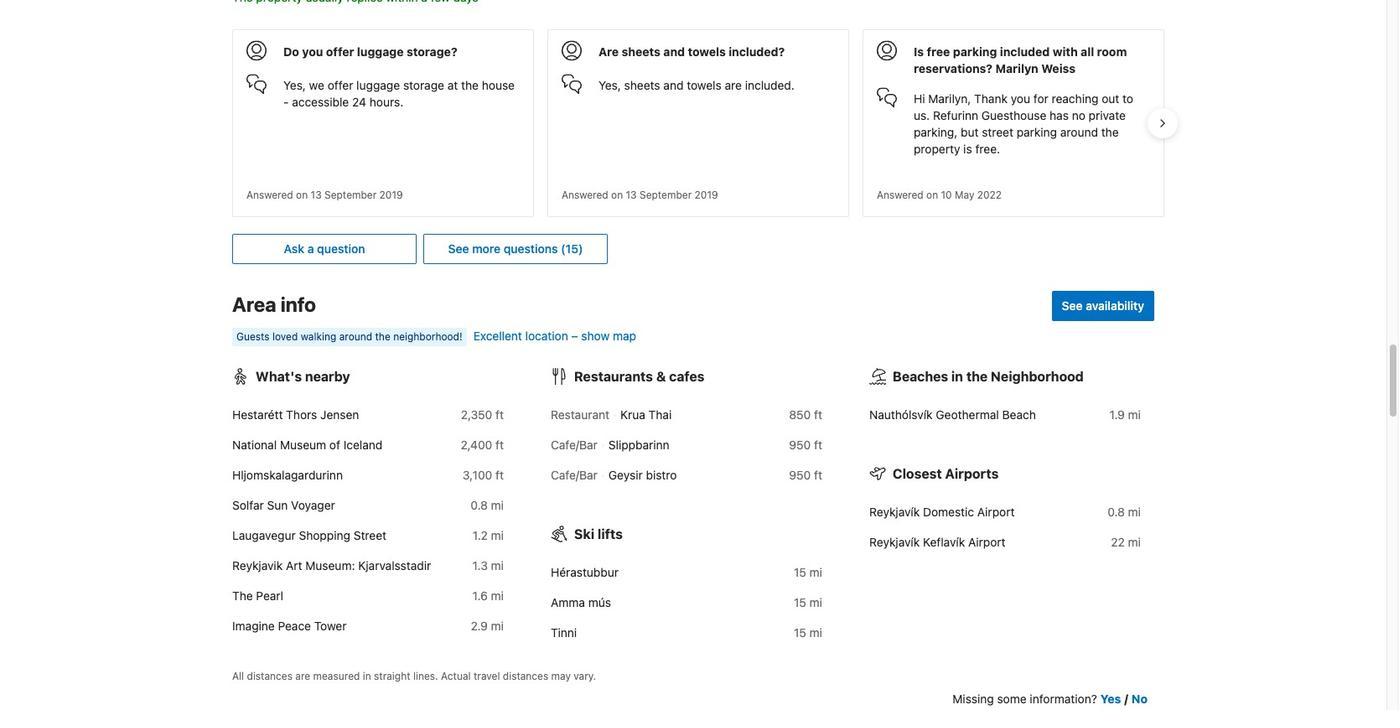 Task type: locate. For each thing, give the bounding box(es) containing it.
jensen
[[320, 407, 359, 422]]

included.
[[745, 78, 795, 92]]

yes, inside yes, we offer luggage storage at the house - accessible 24 hours.
[[283, 78, 306, 92]]

yes
[[1101, 692, 1122, 706]]

2.9
[[471, 619, 488, 633]]

0 horizontal spatial in
[[363, 670, 371, 683]]

reservations?
[[914, 61, 993, 75]]

22 mi
[[1111, 535, 1141, 549]]

1 vertical spatial towels
[[687, 78, 722, 92]]

1 cafe/bar from the top
[[551, 438, 598, 452]]

restaurant
[[551, 407, 610, 422]]

see left more
[[448, 241, 469, 256]]

september
[[325, 189, 377, 201], [640, 189, 692, 201]]

1 horizontal spatial 2019
[[695, 189, 718, 201]]

0 vertical spatial airport
[[978, 505, 1015, 519]]

1 vertical spatial sheets
[[625, 78, 661, 92]]

towels up yes, sheets and towels are included.
[[688, 44, 726, 59]]

1 vertical spatial 950 ft
[[790, 468, 823, 482]]

1 horizontal spatial 0.8 mi
[[1108, 505, 1141, 519]]

0 vertical spatial parking
[[953, 44, 998, 59]]

1 horizontal spatial on
[[611, 189, 623, 201]]

excellent location – show map
[[474, 329, 637, 343]]

0 vertical spatial you
[[302, 44, 323, 59]]

1 horizontal spatial september
[[640, 189, 692, 201]]

cafe/bar down the restaurant
[[551, 438, 598, 452]]

on inside card 3 of 6 group
[[927, 189, 939, 201]]

0.8 mi up 1.2 mi
[[471, 498, 504, 512]]

reykjavik art museum: kjarvalsstadir
[[232, 558, 431, 573]]

you
[[302, 44, 323, 59], [1011, 91, 1031, 106]]

2 cafe/bar from the top
[[551, 468, 598, 482]]

free
[[927, 44, 951, 59]]

the right at
[[461, 78, 479, 92]]

mi for reykjavik art museum: kjarvalsstadir
[[491, 558, 504, 573]]

1 horizontal spatial you
[[1011, 91, 1031, 106]]

no button
[[1132, 691, 1148, 708]]

13 for yes, sheets and towels are included.
[[626, 189, 637, 201]]

0 horizontal spatial answered
[[247, 189, 293, 201]]

13 for yes, we offer luggage storage at the house - accessible 24 hours.
[[311, 189, 322, 201]]

(15)
[[561, 241, 583, 256]]

sheets right are
[[622, 44, 661, 59]]

0 horizontal spatial 13
[[311, 189, 322, 201]]

cafe/bar left geysir
[[551, 468, 598, 482]]

2.9 mi
[[471, 619, 504, 633]]

imagine
[[232, 619, 275, 633]]

see availability button
[[1052, 291, 1155, 321]]

airport right keflavík
[[969, 535, 1006, 549]]

1 2019 from the left
[[380, 189, 403, 201]]

luggage for storage
[[357, 78, 400, 92]]

mi for the pearl
[[491, 589, 504, 603]]

2 horizontal spatial on
[[927, 189, 939, 201]]

15 for tinni
[[794, 625, 807, 640]]

0 vertical spatial reykjavík
[[870, 505, 920, 519]]

0 vertical spatial 15 mi
[[794, 565, 823, 579]]

offer right do
[[326, 44, 354, 59]]

0 vertical spatial 950 ft
[[790, 438, 823, 452]]

1 yes, from the left
[[283, 78, 306, 92]]

0 horizontal spatial see
[[448, 241, 469, 256]]

1 horizontal spatial are
[[725, 78, 742, 92]]

in right beaches
[[952, 369, 964, 384]]

0.8 up 1.2
[[471, 498, 488, 512]]

0 horizontal spatial around
[[339, 330, 372, 343]]

3 15 mi from the top
[[794, 625, 823, 640]]

2019 inside card 1 of 6 group
[[380, 189, 403, 201]]

card 3 of 6 group
[[863, 29, 1165, 217]]

domestic
[[923, 505, 975, 519]]

reykjavík left keflavík
[[870, 535, 920, 549]]

1 answered from the left
[[247, 189, 293, 201]]

0 horizontal spatial you
[[302, 44, 323, 59]]

and up yes, sheets and towels are included.
[[664, 44, 685, 59]]

2 and from the top
[[664, 78, 684, 92]]

around inside hi marilyn,  thank you for reaching out to us. refurinn guesthouse has no private parking, but street parking around the property is free.
[[1061, 125, 1099, 139]]

you right do
[[302, 44, 323, 59]]

amma mús
[[551, 595, 611, 610]]

art
[[286, 558, 302, 573]]

private
[[1089, 108, 1126, 122]]

you inside card 1 of 6 group
[[302, 44, 323, 59]]

0 horizontal spatial 0.8 mi
[[471, 498, 504, 512]]

1 13 from the left
[[311, 189, 322, 201]]

the left the neighborhood!
[[375, 330, 391, 343]]

1 vertical spatial are
[[295, 670, 310, 683]]

0 horizontal spatial yes,
[[283, 78, 306, 92]]

all distances are measured in straight lines. actual travel distances may vary.
[[232, 670, 596, 683]]

guests
[[237, 330, 270, 343]]

reykjavík for reykjavík keflavík airport
[[870, 535, 920, 549]]

missing
[[953, 692, 994, 706]]

mi for laugavegur shopping street
[[491, 528, 504, 542]]

offer
[[326, 44, 354, 59], [328, 78, 353, 92]]

around right walking at the left of page
[[339, 330, 372, 343]]

2019
[[380, 189, 403, 201], [695, 189, 718, 201]]

answered on 13 september 2019 inside card 2 of 6 group
[[562, 189, 718, 201]]

distances left may
[[503, 670, 549, 683]]

around down no
[[1061, 125, 1099, 139]]

weiss
[[1042, 61, 1076, 75]]

answered inside card 1 of 6 group
[[247, 189, 293, 201]]

reykjavík
[[870, 505, 920, 519], [870, 535, 920, 549]]

1 15 mi from the top
[[794, 565, 823, 579]]

0 horizontal spatial are
[[295, 670, 310, 683]]

0 vertical spatial see
[[448, 241, 469, 256]]

3,100
[[463, 468, 493, 482]]

2 on from the left
[[611, 189, 623, 201]]

and for included?
[[664, 44, 685, 59]]

15 mi for tinni
[[794, 625, 823, 640]]

1 horizontal spatial 13
[[626, 189, 637, 201]]

0 horizontal spatial on
[[296, 189, 308, 201]]

krua thai
[[621, 407, 672, 422]]

parking,
[[914, 125, 958, 139]]

0.8 mi for airport
[[1108, 505, 1141, 519]]

0 vertical spatial are
[[725, 78, 742, 92]]

around
[[1061, 125, 1099, 139], [339, 330, 372, 343]]

1 vertical spatial in
[[363, 670, 371, 683]]

a
[[308, 241, 314, 256]]

13 inside card 1 of 6 group
[[311, 189, 322, 201]]

question
[[317, 241, 365, 256]]

2 950 ft from the top
[[790, 468, 823, 482]]

2 15 from the top
[[794, 595, 807, 610]]

yes, for yes, we offer luggage storage at the house - accessible 24 hours.
[[283, 78, 306, 92]]

no
[[1132, 692, 1148, 706]]

1.9
[[1110, 407, 1125, 422]]

on for yes, we offer luggage storage at the house - accessible 24 hours.
[[296, 189, 308, 201]]

airport down 'airports'
[[978, 505, 1015, 519]]

1 vertical spatial 950
[[790, 468, 811, 482]]

offer right we
[[328, 78, 353, 92]]

0 vertical spatial and
[[664, 44, 685, 59]]

sheets down are sheets and towels included?
[[625, 78, 661, 92]]

2 answered on 13 september 2019 from the left
[[562, 189, 718, 201]]

2019 inside card 2 of 6 group
[[695, 189, 718, 201]]

offer inside yes, we offer luggage storage at the house - accessible 24 hours.
[[328, 78, 353, 92]]

what's
[[256, 369, 302, 384]]

1 vertical spatial and
[[664, 78, 684, 92]]

mi for reykjavík domestic airport
[[1129, 505, 1141, 519]]

answered inside card 2 of 6 group
[[562, 189, 609, 201]]

1 950 ft from the top
[[790, 438, 823, 452]]

answered on 13 september 2019 inside card 1 of 6 group
[[247, 189, 403, 201]]

are left measured
[[295, 670, 310, 683]]

1 september from the left
[[325, 189, 377, 201]]

on for yes, sheets and towels are included.
[[611, 189, 623, 201]]

0 horizontal spatial september
[[325, 189, 377, 201]]

1 luggage from the top
[[357, 44, 404, 59]]

luggage up the hours.
[[357, 78, 400, 92]]

1 horizontal spatial distances
[[503, 670, 549, 683]]

parking up reservations?
[[953, 44, 998, 59]]

distances right all
[[247, 670, 293, 683]]

1 horizontal spatial yes,
[[599, 78, 621, 92]]

imagine peace tower
[[232, 619, 347, 633]]

hérastubbur
[[551, 565, 619, 579]]

0 vertical spatial towels
[[688, 44, 726, 59]]

1 horizontal spatial 0.8
[[1108, 505, 1125, 519]]

closest
[[893, 466, 942, 481]]

0 vertical spatial luggage
[[357, 44, 404, 59]]

1 vertical spatial airport
[[969, 535, 1006, 549]]

3 15 from the top
[[794, 625, 807, 640]]

answered for yes, sheets and towels are included.
[[562, 189, 609, 201]]

2 horizontal spatial answered
[[877, 189, 924, 201]]

3 on from the left
[[927, 189, 939, 201]]

3 answered from the left
[[877, 189, 924, 201]]

slippbarinn
[[609, 438, 670, 452]]

950 for geysir bistro
[[790, 468, 811, 482]]

0 vertical spatial in
[[952, 369, 964, 384]]

0 vertical spatial 950
[[790, 438, 811, 452]]

2 2019 from the left
[[695, 189, 718, 201]]

included?
[[729, 44, 785, 59]]

1 vertical spatial parking
[[1017, 125, 1058, 139]]

loved
[[273, 330, 298, 343]]

on inside card 2 of 6 group
[[611, 189, 623, 201]]

1.2 mi
[[473, 528, 504, 542]]

luggage inside yes, we offer luggage storage at the house - accessible 24 hours.
[[357, 78, 400, 92]]

1 answered on 13 september 2019 from the left
[[247, 189, 403, 201]]

nauthólsvík geothermal beach
[[870, 407, 1036, 422]]

answered for yes, we offer luggage storage at the house - accessible 24 hours.
[[247, 189, 293, 201]]

airport for reykjavík keflavík airport
[[969, 535, 1006, 549]]

15 for amma mús
[[794, 595, 807, 610]]

1 reykjavík from the top
[[870, 505, 920, 519]]

1 horizontal spatial answered
[[562, 189, 609, 201]]

0.8 up "22"
[[1108, 505, 1125, 519]]

airport for reykjavík domestic airport
[[978, 505, 1015, 519]]

distances
[[247, 670, 293, 683], [503, 670, 549, 683]]

hestarétt thors jensen
[[232, 407, 359, 422]]

1 horizontal spatial answered on 13 september 2019
[[562, 189, 718, 201]]

are
[[599, 44, 619, 59]]

0.8 mi
[[471, 498, 504, 512], [1108, 505, 1141, 519]]

0 vertical spatial 15
[[794, 565, 807, 579]]

950 for slippbarinn
[[790, 438, 811, 452]]

parking down has
[[1017, 125, 1058, 139]]

in
[[952, 369, 964, 384], [363, 670, 371, 683]]

see for see availability
[[1062, 298, 1083, 313]]

13 inside card 2 of 6 group
[[626, 189, 637, 201]]

out
[[1102, 91, 1120, 106]]

950
[[790, 438, 811, 452], [790, 468, 811, 482]]

september inside card 1 of 6 group
[[325, 189, 377, 201]]

0 horizontal spatial answered on 13 september 2019
[[247, 189, 403, 201]]

answered inside card 3 of 6 group
[[877, 189, 924, 201]]

ask a question button
[[232, 234, 417, 264]]

in left straight
[[363, 670, 371, 683]]

1 vertical spatial luggage
[[357, 78, 400, 92]]

1 vertical spatial cafe/bar
[[551, 468, 598, 482]]

1 vertical spatial you
[[1011, 91, 1031, 106]]

excellent location – show map link
[[474, 329, 637, 343]]

mi for nauthólsvík geothermal beach
[[1129, 407, 1141, 422]]

2 vertical spatial 15 mi
[[794, 625, 823, 640]]

1 15 from the top
[[794, 565, 807, 579]]

850 ft
[[790, 407, 823, 422]]

the
[[461, 78, 479, 92], [1102, 125, 1119, 139], [375, 330, 391, 343], [967, 369, 988, 384]]

is
[[964, 142, 973, 156]]

24
[[352, 95, 366, 109]]

are
[[725, 78, 742, 92], [295, 670, 310, 683]]

september for and
[[640, 189, 692, 201]]

mi for imagine peace tower
[[491, 619, 504, 633]]

reykjavík down closest at the bottom of page
[[870, 505, 920, 519]]

airports
[[946, 466, 999, 481]]

1 horizontal spatial parking
[[1017, 125, 1058, 139]]

answered left 10
[[877, 189, 924, 201]]

15 mi for amma mús
[[794, 595, 823, 610]]

1 vertical spatial see
[[1062, 298, 1083, 313]]

the down the private
[[1102, 125, 1119, 139]]

2 13 from the left
[[626, 189, 637, 201]]

and down are sheets and towels included?
[[664, 78, 684, 92]]

national
[[232, 438, 277, 452]]

cafes
[[669, 369, 705, 384]]

see left availability
[[1062, 298, 1083, 313]]

0.8 mi up 22 mi
[[1108, 505, 1141, 519]]

0 horizontal spatial distances
[[247, 670, 293, 683]]

september inside card 2 of 6 group
[[640, 189, 692, 201]]

1 on from the left
[[296, 189, 308, 201]]

0 vertical spatial offer
[[326, 44, 354, 59]]

some
[[998, 692, 1027, 706]]

1 distances from the left
[[247, 670, 293, 683]]

the
[[232, 589, 253, 603]]

1 vertical spatial offer
[[328, 78, 353, 92]]

0 horizontal spatial 2019
[[380, 189, 403, 201]]

location
[[526, 329, 568, 343]]

yes, up -
[[283, 78, 306, 92]]

2 september from the left
[[640, 189, 692, 201]]

0 vertical spatial sheets
[[622, 44, 661, 59]]

towels
[[688, 44, 726, 59], [687, 78, 722, 92]]

are left included.
[[725, 78, 742, 92]]

yes, down are
[[599, 78, 621, 92]]

1 vertical spatial reykjavík
[[870, 535, 920, 549]]

2 15 mi from the top
[[794, 595, 823, 610]]

you up guesthouse
[[1011, 91, 1031, 106]]

answered up ask
[[247, 189, 293, 201]]

card 1 of 6 group
[[232, 29, 534, 217]]

with
[[1053, 44, 1078, 59]]

may
[[955, 189, 975, 201]]

2 luggage from the top
[[357, 78, 400, 92]]

yes, inside card 2 of 6 group
[[599, 78, 621, 92]]

answered up (15)
[[562, 189, 609, 201]]

0 horizontal spatial 0.8
[[471, 498, 488, 512]]

1 horizontal spatial see
[[1062, 298, 1083, 313]]

0 horizontal spatial parking
[[953, 44, 998, 59]]

beaches in the neighborhood
[[893, 369, 1084, 384]]

mi for hérastubbur
[[810, 565, 823, 579]]

cafe/bar for slippbarinn
[[551, 438, 598, 452]]

see for see more questions (15)
[[448, 241, 469, 256]]

1.9 mi
[[1110, 407, 1141, 422]]

iceland
[[344, 438, 383, 452]]

2 vertical spatial 15
[[794, 625, 807, 640]]

2 yes, from the left
[[599, 78, 621, 92]]

ski lifts
[[574, 527, 623, 542]]

1 950 from the top
[[790, 438, 811, 452]]

15 mi for hérastubbur
[[794, 565, 823, 579]]

2 reykjavík from the top
[[870, 535, 920, 549]]

1 vertical spatial 15 mi
[[794, 595, 823, 610]]

on
[[296, 189, 308, 201], [611, 189, 623, 201], [927, 189, 939, 201]]

0 vertical spatial around
[[1061, 125, 1099, 139]]

on inside card 1 of 6 group
[[296, 189, 308, 201]]

answered for hi marilyn,  thank you for reaching out to us. refurinn guesthouse has no private parking, but street parking around the property is free.
[[877, 189, 924, 201]]

lifts
[[598, 527, 623, 542]]

luggage up yes, we offer luggage storage at the house - accessible 24 hours.
[[357, 44, 404, 59]]

1 vertical spatial 15
[[794, 595, 807, 610]]

0 vertical spatial cafe/bar
[[551, 438, 598, 452]]

straight
[[374, 670, 411, 683]]

2 answered from the left
[[562, 189, 609, 201]]

kjarvalsstadir
[[358, 558, 431, 573]]

1 vertical spatial around
[[339, 330, 372, 343]]

answered on 13 september 2019 for we
[[247, 189, 403, 201]]

see
[[448, 241, 469, 256], [1062, 298, 1083, 313]]

museum:
[[306, 558, 355, 573]]

towels down are sheets and towels included?
[[687, 78, 722, 92]]

towels for are
[[687, 78, 722, 92]]

questions
[[504, 241, 558, 256]]

2 950 from the top
[[790, 468, 811, 482]]

for
[[1034, 91, 1049, 106]]

-
[[283, 95, 289, 109]]

reaching
[[1052, 91, 1099, 106]]

1 and from the top
[[664, 44, 685, 59]]

1 horizontal spatial around
[[1061, 125, 1099, 139]]



Task type: vqa. For each thing, say whether or not it's contained in the screenshot.


Task type: describe. For each thing, give the bounding box(es) containing it.
yes, for yes, sheets and towels are included.
[[599, 78, 621, 92]]

guests loved walking around the neighborhood!
[[237, 330, 463, 343]]

1.3
[[473, 558, 488, 573]]

laugavegur shopping street
[[232, 528, 387, 542]]

beach
[[1003, 407, 1036, 422]]

offer for you
[[326, 44, 354, 59]]

hours.
[[370, 95, 404, 109]]

850
[[790, 407, 811, 422]]

shopping
[[299, 528, 351, 542]]

and for are
[[664, 78, 684, 92]]

950 ft for slippbarinn
[[790, 438, 823, 452]]

carousel with cards containing traveler questions and answers region
[[219, 22, 1178, 224]]

cafe/bar for geysir bistro
[[551, 468, 598, 482]]

mi for reykjavík keflavík airport
[[1129, 535, 1141, 549]]

1.3 mi
[[473, 558, 504, 573]]

room
[[1098, 44, 1127, 59]]

answered on 10 may 2022
[[877, 189, 1002, 201]]

show
[[582, 329, 610, 343]]

card 2 of 6 group
[[548, 29, 850, 217]]

sheets for yes,
[[625, 78, 661, 92]]

you inside hi marilyn,  thank you for reaching out to us. refurinn guesthouse has no private parking, but street parking around the property is free.
[[1011, 91, 1031, 106]]

see more questions (15)
[[448, 241, 583, 256]]

950 ft for geysir bistro
[[790, 468, 823, 482]]

us.
[[914, 108, 930, 122]]

mi for amma mús
[[810, 595, 823, 610]]

sheets for are
[[622, 44, 661, 59]]

refurinn
[[933, 108, 979, 122]]

parking inside hi marilyn,  thank you for reaching out to us. refurinn guesthouse has no private parking, but street parking around the property is free.
[[1017, 125, 1058, 139]]

measured
[[313, 670, 360, 683]]

guesthouse
[[982, 108, 1047, 122]]

marilyn
[[996, 61, 1039, 75]]

parking inside 'is free parking included with all room reservations?  marilyn weiss'
[[953, 44, 998, 59]]

2,350
[[461, 407, 493, 422]]

&
[[657, 369, 666, 384]]

reykjavík domestic airport
[[870, 505, 1015, 519]]

museum
[[280, 438, 326, 452]]

hi marilyn,  thank you for reaching out to us. refurinn guesthouse has no private parking, but street parking around the property is free.
[[914, 91, 1134, 156]]

no
[[1072, 108, 1086, 122]]

answered on 13 september 2019 for sheets
[[562, 189, 718, 201]]

1 horizontal spatial in
[[952, 369, 964, 384]]

tinni
[[551, 625, 577, 640]]

accessible
[[292, 95, 349, 109]]

hi
[[914, 91, 926, 106]]

vary.
[[574, 670, 596, 683]]

the inside hi marilyn,  thank you for reaching out to us. refurinn guesthouse has no private parking, but street parking around the property is free.
[[1102, 125, 1119, 139]]

we
[[309, 78, 325, 92]]

neighborhood
[[991, 369, 1084, 384]]

hljomskalagardurinn
[[232, 468, 343, 482]]

september for offer
[[325, 189, 377, 201]]

reykjavík for reykjavík domestic airport
[[870, 505, 920, 519]]

national museum of iceland
[[232, 438, 383, 452]]

area
[[232, 293, 276, 316]]

2 distances from the left
[[503, 670, 549, 683]]

are sheets and towels included?
[[599, 44, 785, 59]]

ski
[[574, 527, 595, 542]]

information?
[[1030, 692, 1098, 706]]

yes button
[[1101, 691, 1122, 708]]

on for hi marilyn,  thank you for reaching out to us. refurinn guesthouse has no private parking, but street parking around the property is free.
[[927, 189, 939, 201]]

offer for we
[[328, 78, 353, 92]]

2,400 ft
[[461, 438, 504, 452]]

amma
[[551, 595, 585, 610]]

mi for tinni
[[810, 625, 823, 640]]

geysir
[[609, 468, 643, 482]]

22
[[1111, 535, 1125, 549]]

of
[[330, 438, 340, 452]]

0.8 for reykjavík domestic airport
[[1108, 505, 1125, 519]]

geothermal
[[936, 407, 1000, 422]]

are inside card 2 of 6 group
[[725, 78, 742, 92]]

is
[[914, 44, 924, 59]]

1.6
[[473, 589, 488, 603]]

map
[[613, 329, 637, 343]]

mi for solfar sun voyager
[[491, 498, 504, 512]]

reykjavik
[[232, 558, 283, 573]]

0.8 mi for voyager
[[471, 498, 504, 512]]

keflavík
[[923, 535, 965, 549]]

sun
[[267, 498, 288, 512]]

availability
[[1086, 298, 1145, 313]]

see availability
[[1062, 298, 1145, 313]]

the inside yes, we offer luggage storage at the house - accessible 24 hours.
[[461, 78, 479, 92]]

luggage for storage?
[[357, 44, 404, 59]]

thai
[[649, 407, 672, 422]]

what's nearby
[[256, 369, 350, 384]]

beaches
[[893, 369, 949, 384]]

15 for hérastubbur
[[794, 565, 807, 579]]

0.8 for solfar sun voyager
[[471, 498, 488, 512]]

2019 for towels
[[695, 189, 718, 201]]

tower
[[314, 619, 347, 633]]

solfar
[[232, 498, 264, 512]]

bistro
[[646, 468, 677, 482]]

lines.
[[413, 670, 438, 683]]

/
[[1125, 692, 1129, 706]]

the up "geothermal" on the bottom right
[[967, 369, 988, 384]]

do you offer luggage storage?
[[283, 44, 458, 59]]

nearby
[[305, 369, 350, 384]]

info
[[281, 293, 316, 316]]

yes, we offer luggage storage at the house - accessible 24 hours.
[[283, 78, 515, 109]]

excellent
[[474, 329, 522, 343]]

towels for included?
[[688, 44, 726, 59]]

more
[[472, 241, 501, 256]]

walking
[[301, 330, 337, 343]]

10
[[941, 189, 952, 201]]

2019 for luggage
[[380, 189, 403, 201]]

may
[[551, 670, 571, 683]]

is free parking included with all room reservations?  marilyn weiss
[[914, 44, 1127, 75]]

yes, sheets and towels are included.
[[599, 78, 795, 92]]



